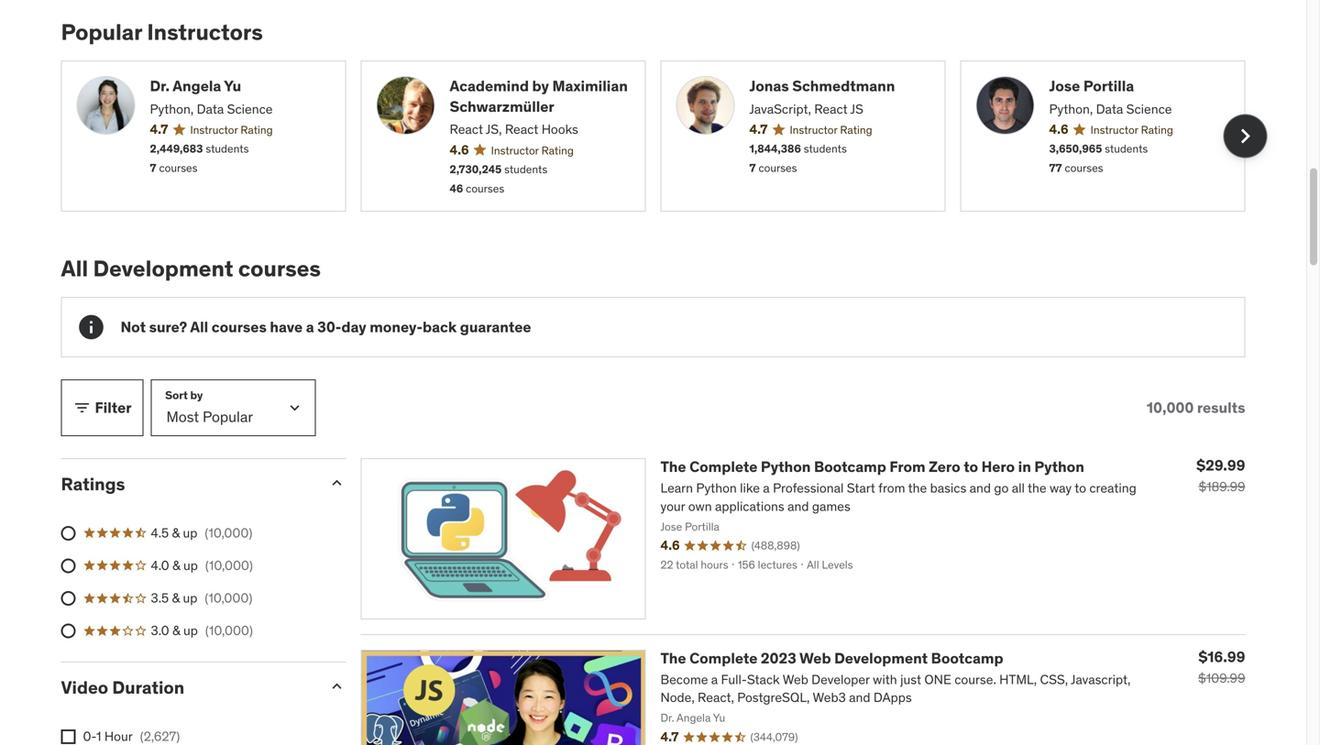 Task type: locate. For each thing, give the bounding box(es) containing it.
sure?
[[149, 318, 187, 337]]

up right 3.0
[[183, 623, 198, 639]]

instructor for python,
[[190, 123, 238, 137]]

4.7
[[150, 121, 168, 138], [750, 121, 768, 138]]

(10,000) up 4.0 & up (10,000)
[[205, 525, 253, 541]]

courses down '1,844,386'
[[759, 161, 797, 175]]

2 horizontal spatial react
[[815, 101, 848, 117]]

2,449,683 students 7 courses
[[150, 142, 249, 175]]

1 horizontal spatial bootcamp
[[931, 649, 1004, 668]]

students inside 2,730,245 students 46 courses
[[504, 162, 548, 177]]

1 horizontal spatial science
[[1127, 101, 1172, 117]]

up right 4.5
[[183, 525, 198, 541]]

1 vertical spatial the
[[661, 649, 687, 668]]

instructor rating down jose portilla python, data science
[[1091, 123, 1174, 137]]

rating down the dr. angela yu link
[[241, 123, 273, 137]]

python, down 'dr.'
[[150, 101, 194, 117]]

& for 4.5
[[172, 525, 180, 541]]

courses inside 2,730,245 students 46 courses
[[466, 182, 505, 196]]

development right 'web'
[[835, 649, 928, 668]]

popular
[[61, 18, 142, 46]]

students inside 3,650,965 students 77 courses
[[1105, 142, 1148, 156]]

1 horizontal spatial react
[[505, 121, 539, 138]]

4.6 for jose portilla
[[1050, 121, 1069, 138]]

0 vertical spatial small image
[[73, 399, 91, 417]]

python, inside "dr. angela yu python, data science"
[[150, 101, 194, 117]]

courses down 2,449,683
[[159, 161, 198, 175]]

2 complete from the top
[[690, 649, 758, 668]]

instructor up 3,650,965 students 77 courses
[[1091, 123, 1139, 137]]

$189.99
[[1199, 479, 1246, 495]]

4.0
[[151, 558, 169, 574]]

complete
[[690, 458, 758, 476], [690, 649, 758, 668]]

small image for video duration
[[328, 678, 346, 696]]

& right '4.0'
[[172, 558, 180, 574]]

students for python,
[[206, 142, 249, 156]]

2,730,245 students 46 courses
[[450, 162, 548, 196]]

instructor for schwarzmüller
[[491, 143, 539, 158]]

(10,000) down 4.0 & up (10,000)
[[205, 590, 253, 607]]

day
[[342, 318, 367, 337]]

instructor up the "1,844,386 students 7 courses"
[[790, 123, 838, 137]]

rating
[[241, 123, 273, 137], [840, 123, 873, 137], [1141, 123, 1174, 137], [542, 143, 574, 158]]

instructor rating
[[190, 123, 273, 137], [790, 123, 873, 137], [1091, 123, 1174, 137], [491, 143, 574, 158]]

&
[[172, 525, 180, 541], [172, 558, 180, 574], [172, 590, 180, 607], [172, 623, 180, 639]]

development
[[93, 255, 233, 283], [835, 649, 928, 668]]

4.6 up 3,650,965
[[1050, 121, 1069, 138]]

courses down 3,650,965
[[1065, 161, 1104, 175]]

1 7 from the left
[[150, 161, 156, 175]]

7 down '1,844,386'
[[750, 161, 756, 175]]

0 vertical spatial 4.6
[[1050, 121, 1069, 138]]

2 science from the left
[[1127, 101, 1172, 117]]

7 for dr.
[[150, 161, 156, 175]]

0 horizontal spatial 7
[[150, 161, 156, 175]]

0 horizontal spatial all
[[61, 255, 88, 283]]

4 (10,000) from the top
[[205, 623, 253, 639]]

1 4.7 from the left
[[150, 121, 168, 138]]

students right '1,844,386'
[[804, 142, 847, 156]]

2 python from the left
[[1035, 458, 1085, 476]]

courses left have
[[212, 318, 267, 337]]

react right js,
[[505, 121, 539, 138]]

web
[[800, 649, 831, 668]]

react inside jonas schmedtmann javascript, react js
[[815, 101, 848, 117]]

bootcamp
[[814, 458, 887, 476], [931, 649, 1004, 668]]

4.6 up 2,730,245
[[450, 142, 469, 158]]

2,449,683
[[150, 142, 203, 156]]

up right '4.0'
[[183, 558, 198, 574]]

small image inside the filter button
[[73, 399, 91, 417]]

7 down 2,449,683
[[150, 161, 156, 175]]

rating for react
[[840, 123, 873, 137]]

data inside jose portilla python, data science
[[1096, 101, 1124, 117]]

have
[[270, 318, 303, 337]]

courses down 2,730,245
[[466, 182, 505, 196]]

academind by maximilian schwarzmüller link
[[450, 76, 631, 117]]

& right 3.5
[[172, 590, 180, 607]]

data down angela
[[197, 101, 224, 117]]

0 horizontal spatial 4.6
[[450, 142, 469, 158]]

2 (10,000) from the top
[[205, 558, 253, 574]]

data
[[197, 101, 224, 117], [1096, 101, 1124, 117]]

1 (10,000) from the top
[[205, 525, 253, 541]]

students right 2,730,245
[[504, 162, 548, 177]]

angela
[[173, 77, 221, 95]]

2 7 from the left
[[750, 161, 756, 175]]

7 for jonas
[[750, 161, 756, 175]]

rating down "hooks"
[[542, 143, 574, 158]]

7 inside the "1,844,386 students 7 courses"
[[750, 161, 756, 175]]

(10,000) for 4.5 & up (10,000)
[[205, 525, 253, 541]]

js,
[[486, 121, 502, 138]]

science inside jose portilla python, data science
[[1127, 101, 1172, 117]]

0 horizontal spatial python
[[761, 458, 811, 476]]

3.0 & up (10,000)
[[151, 623, 253, 639]]

instructor rating for python,
[[190, 123, 273, 137]]

(10,000) for 4.0 & up (10,000)
[[205, 558, 253, 574]]

1 science from the left
[[227, 101, 273, 117]]

1 horizontal spatial data
[[1096, 101, 1124, 117]]

react left js,
[[450, 121, 483, 138]]

1,844,386 students 7 courses
[[750, 142, 847, 175]]

4.0 & up (10,000)
[[151, 558, 253, 574]]

2 4.7 from the left
[[750, 121, 768, 138]]

4.7 up 2,449,683
[[150, 121, 168, 138]]

1 horizontal spatial development
[[835, 649, 928, 668]]

portilla
[[1084, 77, 1135, 95]]

popular instructors element
[[61, 18, 1268, 212]]

$16.99
[[1199, 648, 1246, 667]]

the for the complete 2023 web development bootcamp
[[661, 649, 687, 668]]

30-
[[317, 318, 342, 337]]

up right 3.5
[[183, 590, 198, 607]]

rating down "js"
[[840, 123, 873, 137]]

development up sure? on the left top of page
[[93, 255, 233, 283]]

carousel element
[[61, 60, 1268, 212]]

courses
[[159, 161, 198, 175], [759, 161, 797, 175], [1065, 161, 1104, 175], [466, 182, 505, 196], [238, 255, 321, 283], [212, 318, 267, 337]]

1 vertical spatial all
[[190, 318, 208, 337]]

1 vertical spatial 4.6
[[450, 142, 469, 158]]

0 vertical spatial all
[[61, 255, 88, 283]]

2 the from the top
[[661, 649, 687, 668]]

video
[[61, 677, 108, 699]]

all
[[61, 255, 88, 283], [190, 318, 208, 337]]

& right 4.5
[[172, 525, 180, 541]]

4.7 for jonas schmedtmann
[[750, 121, 768, 138]]

up for 4.5 & up
[[183, 525, 198, 541]]

instructor rating down "dr. angela yu python, data science"
[[190, 123, 273, 137]]

$109.99
[[1199, 670, 1246, 687]]

3.5 & up (10,000)
[[151, 590, 253, 607]]

small image
[[73, 399, 91, 417], [328, 474, 346, 492], [328, 678, 346, 696]]

1 data from the left
[[197, 101, 224, 117]]

$29.99 $189.99
[[1197, 456, 1246, 495]]

instructor rating down "js"
[[790, 123, 873, 137]]

7
[[150, 161, 156, 175], [750, 161, 756, 175]]

& for 3.5
[[172, 590, 180, 607]]

(10,000)
[[205, 525, 253, 541], [205, 558, 253, 574], [205, 590, 253, 607], [205, 623, 253, 639]]

students
[[206, 142, 249, 156], [804, 142, 847, 156], [1105, 142, 1148, 156], [504, 162, 548, 177]]

courses inside the "1,844,386 students 7 courses"
[[759, 161, 797, 175]]

1,844,386
[[750, 142, 801, 156]]

python,
[[150, 101, 194, 117], [1050, 101, 1093, 117]]

python, down jose
[[1050, 101, 1093, 117]]

1 the from the top
[[661, 458, 687, 476]]

0 horizontal spatial data
[[197, 101, 224, 117]]

by
[[532, 77, 549, 95]]

1 horizontal spatial 4.7
[[750, 121, 768, 138]]

0 vertical spatial bootcamp
[[814, 458, 887, 476]]

instructor
[[190, 123, 238, 137], [790, 123, 838, 137], [1091, 123, 1139, 137], [491, 143, 539, 158]]

react
[[815, 101, 848, 117], [450, 121, 483, 138], [505, 121, 539, 138]]

1 vertical spatial small image
[[328, 474, 346, 492]]

up for 3.5 & up
[[183, 590, 198, 607]]

schmedtmann
[[793, 77, 895, 95]]

0 horizontal spatial bootcamp
[[814, 458, 887, 476]]

students inside 2,449,683 students 7 courses
[[206, 142, 249, 156]]

(10,000) up 3.5 & up (10,000)
[[205, 558, 253, 574]]

the
[[661, 458, 687, 476], [661, 649, 687, 668]]

0 horizontal spatial science
[[227, 101, 273, 117]]

jonas schmedtmann link
[[750, 76, 930, 97]]

courses for python,
[[159, 161, 198, 175]]

2 vertical spatial small image
[[328, 678, 346, 696]]

the complete python bootcamp from zero to hero in python link
[[661, 458, 1085, 476]]

hero
[[982, 458, 1015, 476]]

science down the dr. angela yu link
[[227, 101, 273, 117]]

science
[[227, 101, 273, 117], [1127, 101, 1172, 117]]

instructor for data
[[1091, 123, 1139, 137]]

4.7 up '1,844,386'
[[750, 121, 768, 138]]

7 inside 2,449,683 students 7 courses
[[150, 161, 156, 175]]

1 horizontal spatial 7
[[750, 161, 756, 175]]

instructor rating down "hooks"
[[491, 143, 574, 158]]

next image
[[1231, 122, 1261, 151]]

students right 2,449,683
[[206, 142, 249, 156]]

0 vertical spatial the
[[661, 458, 687, 476]]

js
[[851, 101, 864, 117]]

react down jonas schmedtmann link
[[815, 101, 848, 117]]

jose portilla link
[[1050, 76, 1230, 97]]

& right 3.0
[[172, 623, 180, 639]]

rating down the jose portilla link
[[1141, 123, 1174, 137]]

0 horizontal spatial 4.7
[[150, 121, 168, 138]]

(10,000) for 3.0 & up (10,000)
[[205, 623, 253, 639]]

2 python, from the left
[[1050, 101, 1093, 117]]

courses inside 2,449,683 students 7 courses
[[159, 161, 198, 175]]

1 horizontal spatial all
[[190, 318, 208, 337]]

1 horizontal spatial python
[[1035, 458, 1085, 476]]

science down the jose portilla link
[[1127, 101, 1172, 117]]

1 horizontal spatial python,
[[1050, 101, 1093, 117]]

0-
[[83, 729, 96, 745]]

3 (10,000) from the top
[[205, 590, 253, 607]]

dr. angela yu link
[[150, 76, 331, 97]]

1
[[96, 729, 101, 745]]

courses inside 3,650,965 students 77 courses
[[1065, 161, 1104, 175]]

instructor down js,
[[491, 143, 539, 158]]

jonas schmedtmann javascript, react js
[[750, 77, 895, 117]]

back
[[423, 318, 457, 337]]

0 horizontal spatial python,
[[150, 101, 194, 117]]

up
[[183, 525, 198, 541], [183, 558, 198, 574], [183, 590, 198, 607], [183, 623, 198, 639]]

3,650,965
[[1050, 142, 1103, 156]]

jose portilla python, data science
[[1050, 77, 1172, 117]]

0 vertical spatial complete
[[690, 458, 758, 476]]

popular instructors
[[61, 18, 263, 46]]

students right 3,650,965
[[1105, 142, 1148, 156]]

instructor up 2,449,683 students 7 courses
[[190, 123, 238, 137]]

4.6
[[1050, 121, 1069, 138], [450, 142, 469, 158]]

1 complete from the top
[[690, 458, 758, 476]]

2023
[[761, 649, 797, 668]]

4.6 for academind by maximilian schwarzmüller
[[450, 142, 469, 158]]

1 vertical spatial complete
[[690, 649, 758, 668]]

2 data from the left
[[1096, 101, 1124, 117]]

1 horizontal spatial 4.6
[[1050, 121, 1069, 138]]

(10,000) down 3.5 & up (10,000)
[[205, 623, 253, 639]]

1 python, from the left
[[150, 101, 194, 117]]

77
[[1050, 161, 1063, 175]]

0-1 hour (2,627)
[[83, 729, 180, 745]]

rating for schwarzmüller
[[542, 143, 574, 158]]

1 vertical spatial development
[[835, 649, 928, 668]]

jonas
[[750, 77, 789, 95]]

filter button
[[61, 380, 144, 437]]

data down portilla
[[1096, 101, 1124, 117]]

students inside the "1,844,386 students 7 courses"
[[804, 142, 847, 156]]

0 horizontal spatial react
[[450, 121, 483, 138]]

0 vertical spatial development
[[93, 255, 233, 283]]

not sure? all courses have a 30-day money-back guarantee
[[121, 318, 531, 337]]

complete for python
[[690, 458, 758, 476]]

data inside "dr. angela yu python, data science"
[[197, 101, 224, 117]]



Task type: vqa. For each thing, say whether or not it's contained in the screenshot.


Task type: describe. For each thing, give the bounding box(es) containing it.
dr. angela yu python, data science
[[150, 77, 273, 117]]

10,000 results status
[[1147, 398, 1246, 417]]

small image for ratings
[[328, 474, 346, 492]]

1 python from the left
[[761, 458, 811, 476]]

3.5
[[151, 590, 169, 607]]

ratings button
[[61, 473, 313, 495]]

zero
[[929, 458, 961, 476]]

to
[[964, 458, 979, 476]]

in
[[1019, 458, 1032, 476]]

& for 3.0
[[172, 623, 180, 639]]

rating for data
[[1141, 123, 1174, 137]]

a
[[306, 318, 314, 337]]

money-
[[370, 318, 423, 337]]

hour
[[104, 729, 133, 745]]

dr.
[[150, 77, 170, 95]]

4.5 & up (10,000)
[[151, 525, 253, 541]]

not
[[121, 318, 146, 337]]

from
[[890, 458, 926, 476]]

up for 3.0 & up
[[183, 623, 198, 639]]

instructor rating for react
[[790, 123, 873, 137]]

complete for 2023
[[690, 649, 758, 668]]

courses for data
[[1065, 161, 1104, 175]]

academind
[[450, 77, 529, 95]]

3,650,965 students 77 courses
[[1050, 142, 1148, 175]]

$29.99
[[1197, 456, 1246, 475]]

python, inside jose portilla python, data science
[[1050, 101, 1093, 117]]

(2,627)
[[140, 729, 180, 745]]

the complete 2023 web development bootcamp link
[[661, 649, 1004, 668]]

0 horizontal spatial development
[[93, 255, 233, 283]]

hooks
[[542, 121, 579, 138]]

1 vertical spatial bootcamp
[[931, 649, 1004, 668]]

students for react
[[804, 142, 847, 156]]

all development courses
[[61, 255, 321, 283]]

up for 4.0 & up
[[183, 558, 198, 574]]

maximilian
[[553, 77, 628, 95]]

4.5
[[151, 525, 169, 541]]

instructor rating for data
[[1091, 123, 1174, 137]]

4.7 for dr. angela yu
[[150, 121, 168, 138]]

javascript,
[[750, 101, 811, 117]]

guarantee
[[460, 318, 531, 337]]

(10,000) for 3.5 & up (10,000)
[[205, 590, 253, 607]]

students for schwarzmüller
[[504, 162, 548, 177]]

& for 4.0
[[172, 558, 180, 574]]

xsmall image
[[61, 730, 76, 745]]

schwarzmüller
[[450, 97, 555, 116]]

10,000 results
[[1147, 398, 1246, 417]]

courses up have
[[238, 255, 321, 283]]

yu
[[224, 77, 241, 95]]

3.0
[[151, 623, 169, 639]]

ratings
[[61, 473, 125, 495]]

$16.99 $109.99
[[1199, 648, 1246, 687]]

2,730,245
[[450, 162, 502, 177]]

the complete python bootcamp from zero to hero in python
[[661, 458, 1085, 476]]

instructor for react
[[790, 123, 838, 137]]

results
[[1198, 398, 1246, 417]]

courses for schwarzmüller
[[466, 182, 505, 196]]

students for data
[[1105, 142, 1148, 156]]

10,000
[[1147, 398, 1194, 417]]

instructor rating for schwarzmüller
[[491, 143, 574, 158]]

rating for python,
[[241, 123, 273, 137]]

the complete 2023 web development bootcamp
[[661, 649, 1004, 668]]

courses for react
[[759, 161, 797, 175]]

academind by maximilian schwarzmüller react js, react hooks
[[450, 77, 628, 138]]

the for the complete python bootcamp from zero to hero in python
[[661, 458, 687, 476]]

filter
[[95, 398, 132, 417]]

jose
[[1050, 77, 1081, 95]]

video duration
[[61, 677, 185, 699]]

science inside "dr. angela yu python, data science"
[[227, 101, 273, 117]]

video duration button
[[61, 677, 313, 699]]

instructors
[[147, 18, 263, 46]]

46
[[450, 182, 463, 196]]

duration
[[112, 677, 185, 699]]



